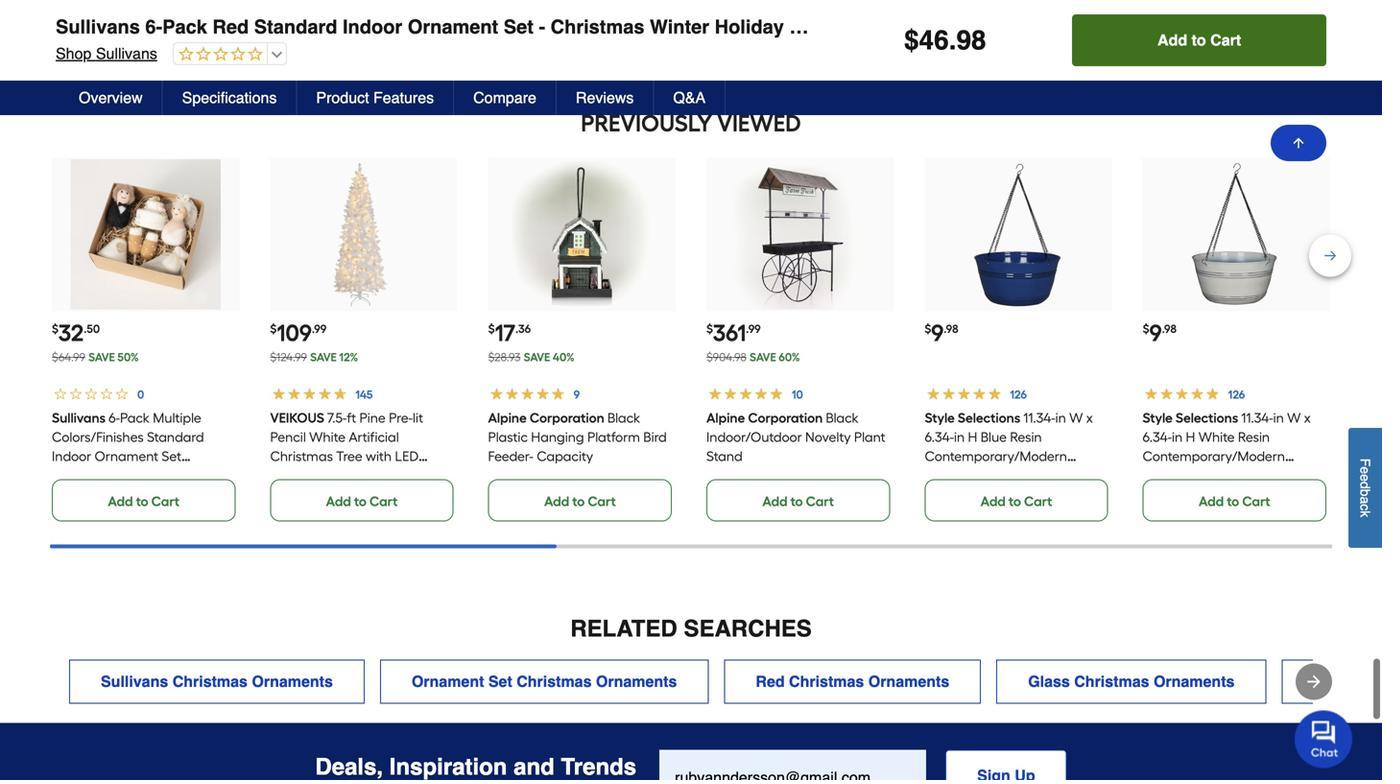 Task type: vqa. For each thing, say whether or not it's contained in the screenshot.


Task type: describe. For each thing, give the bounding box(es) containing it.
cart inside 17 list item
[[588, 493, 616, 510]]

platform
[[588, 429, 641, 445]]

standard for red
[[254, 16, 337, 38]]

compare button
[[454, 81, 557, 115]]

decoration
[[790, 16, 890, 38]]

pencil
[[270, 429, 306, 445]]

inspiration
[[390, 754, 507, 780]]

to inside "button"
[[1192, 31, 1207, 49]]

style selections 11.34-in w x 6.34-in h white resin contemporary/modern indoor/outdoor hanging planter image
[[1162, 160, 1312, 310]]

black plastic hanging platform bird feeder- capacity
[[488, 410, 667, 465]]

corporation for 361
[[748, 410, 823, 426]]

cart inside 109 list item
[[370, 493, 398, 510]]

cart inside "button"
[[1211, 31, 1242, 49]]

save for 32
[[88, 350, 115, 364]]

holiday
[[715, 16, 784, 38]]

contemporary/modern for white
[[1143, 448, 1286, 465]]

add to cart link inside '32' list item
[[52, 479, 236, 522]]

shatterproof
[[52, 467, 130, 484]]

set
[[489, 673, 513, 691]]

k
[[1358, 511, 1374, 518]]

winter
[[650, 16, 710, 38]]

add to cart inside 17 list item
[[544, 493, 616, 510]]

add to cart link inside 109 list item
[[270, 479, 454, 522]]

40%
[[553, 350, 575, 364]]

pack inside 6-pack multiple colors/finishes standard indoor ornament set shatterproof
[[120, 410, 150, 426]]

q&a
[[673, 89, 706, 107]]

$ inside $ 17 .36
[[488, 322, 495, 336]]

multiple
[[153, 410, 201, 426]]

d
[[1358, 482, 1374, 489]]

$ inside $ 109 .99
[[270, 322, 277, 336]]

11.34-in w x 6.34-in h white resin contemporary/modern indoor/outdoor hanging planter
[[1143, 410, 1311, 503]]

glass christmas ornaments
[[1029, 673, 1235, 691]]

$124.99
[[270, 350, 307, 364]]

.50
[[84, 322, 100, 336]]

cart inside '32' list item
[[151, 493, 180, 510]]

corporation for 17
[[530, 410, 605, 426]]

ornaments for sullivans christmas ornaments
[[252, 673, 333, 691]]

overview button
[[60, 81, 163, 115]]

plant
[[854, 429, 886, 445]]

black for 361
[[826, 410, 859, 426]]

add inside 361 'list item'
[[763, 493, 788, 510]]

alpine corporation for 361
[[707, 410, 823, 426]]

ornament for shatterproof
[[95, 448, 158, 465]]

add to cart inside 361 'list item'
[[763, 493, 834, 510]]

alpine for 361
[[707, 410, 745, 426]]

indoor for red
[[343, 16, 403, 38]]

reviews
[[576, 89, 634, 107]]

ornaments for glass christmas ornaments
[[1154, 673, 1235, 691]]

overview
[[79, 89, 143, 107]]

$64.99
[[52, 350, 85, 364]]

save for 109
[[310, 350, 337, 364]]

to inside 361 'list item'
[[791, 493, 803, 510]]

set for shatterproof
[[162, 448, 181, 465]]

361 list item
[[707, 158, 894, 522]]

0 horizontal spatial red
[[213, 16, 249, 38]]

2 9 list item from the left
[[1143, 158, 1331, 522]]

related
[[571, 616, 678, 642]]

feeder-
[[488, 448, 534, 465]]

sullivans christmas ornaments link
[[69, 660, 365, 704]]

a
[[1358, 497, 1374, 504]]

specifications button
[[163, 81, 297, 115]]

ornament set christmas ornaments
[[412, 673, 677, 691]]

.98 for 11.34-in w x 6.34-in h blue resin contemporary/modern indoor/outdoor hanging planter
[[944, 322, 959, 336]]

7.5-ft pine pre-lit pencil white artificial christmas tree with led lights
[[270, 410, 423, 484]]

32 list item
[[52, 158, 239, 522]]

style for 11.34-in w x 6.34-in h blue resin contemporary/modern indoor/outdoor hanging planter
[[925, 410, 955, 426]]

planter for 11.34-in w x 6.34-in h white resin contemporary/modern indoor/outdoor hanging planter
[[1143, 487, 1186, 503]]

deals,
[[315, 754, 383, 780]]

to inside 17 list item
[[573, 493, 585, 510]]

to inside '32' list item
[[136, 493, 148, 510]]

set for -
[[504, 16, 534, 38]]

glass
[[1029, 673, 1070, 691]]

deals, inspiration and trends
[[315, 754, 637, 780]]

led
[[395, 448, 419, 465]]

109 list item
[[270, 158, 458, 522]]

plastic
[[488, 429, 528, 445]]

w for 11.34-in w x 6.34-in h blue resin contemporary/modern indoor/outdoor hanging planter
[[1070, 410, 1083, 426]]

sullivans for sullivans christmas ornaments
[[101, 673, 168, 691]]

f e e d b a c k button
[[1349, 428, 1383, 548]]

style for 11.34-in w x 6.34-in h white resin contemporary/modern indoor/outdoor hanging planter
[[1143, 410, 1173, 426]]

ft
[[347, 410, 356, 426]]

sullivans for sullivans
[[52, 410, 106, 426]]

x for 11.34-in w x 6.34-in h white resin contemporary/modern indoor/outdoor hanging planter
[[1305, 410, 1311, 426]]

arrow right image
[[1305, 672, 1324, 692]]

$ 9 .98 for 11.34-in w x 6.34-in h white resin contemporary/modern indoor/outdoor hanging planter
[[1143, 319, 1177, 347]]

60%
[[779, 350, 800, 364]]

hanging for 11.34-in w x 6.34-in h blue resin contemporary/modern indoor/outdoor hanging planter
[[1024, 467, 1077, 484]]

indoor/outdoor for 11.34-in w x 6.34-in h blue resin contemporary/modern indoor/outdoor hanging planter
[[925, 467, 1021, 484]]

product
[[316, 89, 369, 107]]

-
[[539, 16, 546, 38]]

christmas inside 7.5-ft pine pre-lit pencil white artificial christmas tree with led lights
[[270, 448, 333, 465]]

add to cart inside 109 list item
[[326, 493, 398, 510]]

12%
[[339, 350, 358, 364]]

searches
[[684, 616, 812, 642]]

$ 361 .99
[[707, 319, 761, 347]]

stand
[[707, 448, 743, 465]]

trends
[[561, 754, 637, 780]]

sullivans christmas ornaments
[[101, 673, 333, 691]]

indoor/outdoor inside black indoor/outdoor novelty plant stand
[[707, 429, 802, 445]]

product features button
[[297, 81, 454, 115]]

98
[[957, 25, 987, 56]]

$28.93 save 40%
[[488, 350, 575, 364]]

lit
[[413, 410, 423, 426]]

black for 17
[[608, 410, 641, 426]]

q&a button
[[654, 81, 726, 115]]

109
[[277, 319, 312, 347]]

46
[[919, 25, 949, 56]]

alpine corporation black indoor/outdoor novelty plant stand image
[[725, 160, 875, 310]]

selections for white
[[1176, 410, 1239, 426]]

blue
[[981, 429, 1007, 445]]

.
[[949, 25, 957, 56]]

features
[[374, 89, 434, 107]]

c
[[1358, 504, 1374, 511]]

.36
[[516, 322, 531, 336]]

ornament inside ornament set christmas ornaments link
[[412, 673, 484, 691]]

specifications
[[182, 89, 277, 107]]

Email Address email field
[[660, 750, 927, 781]]

361
[[713, 319, 746, 347]]

related searches
[[571, 616, 812, 642]]



Task type: locate. For each thing, give the bounding box(es) containing it.
6.34- for 11.34-in w x 6.34-in h white resin contemporary/modern indoor/outdoor hanging planter
[[1143, 429, 1173, 445]]

2 9 from the left
[[1150, 319, 1162, 347]]

contemporary/modern for blue
[[925, 448, 1068, 465]]

corporation up novelty
[[748, 410, 823, 426]]

2 selections from the left
[[1176, 410, 1239, 426]]

form
[[660, 750, 1067, 781]]

2 save from the left
[[310, 350, 337, 364]]

1 horizontal spatial alpine corporation
[[707, 410, 823, 426]]

h
[[968, 429, 978, 445], [1186, 429, 1196, 445]]

save inside 17 list item
[[524, 350, 550, 364]]

indoor/outdoor inside 11.34-in w x 6.34-in h white resin contemporary/modern indoor/outdoor hanging planter
[[1143, 467, 1239, 484]]

.99 for 361
[[746, 322, 761, 336]]

1 ornaments from the left
[[252, 673, 333, 691]]

1 horizontal spatial $ 9 .98
[[1143, 319, 1177, 347]]

corporation inside 361 'list item'
[[748, 410, 823, 426]]

1 horizontal spatial pack
[[162, 16, 207, 38]]

6.34- inside 11.34-in w x 6.34-in h blue resin contemporary/modern indoor/outdoor hanging planter
[[925, 429, 954, 445]]

product features
[[316, 89, 434, 107]]

alpine corporation up 'stand'
[[707, 410, 823, 426]]

$ 17 .36
[[488, 319, 531, 347]]

1 vertical spatial red
[[756, 673, 785, 691]]

f e e d b a c k
[[1358, 459, 1374, 518]]

veikous 7.5-ft pine pre-lit pencil white artificial christmas tree with led lights image
[[289, 160, 439, 310]]

11.34- inside 11.34-in w x 6.34-in h blue resin contemporary/modern indoor/outdoor hanging planter
[[1024, 410, 1056, 426]]

ornament
[[408, 16, 499, 38], [95, 448, 158, 465], [412, 673, 484, 691]]

.99 inside $ 361 .99
[[746, 322, 761, 336]]

6- up colors/finishes
[[109, 410, 120, 426]]

6-
[[145, 16, 162, 38], [109, 410, 120, 426]]

contemporary/modern inside 11.34-in w x 6.34-in h blue resin contemporary/modern indoor/outdoor hanging planter
[[925, 448, 1068, 465]]

alpine corporation
[[488, 410, 605, 426], [707, 410, 823, 426]]

reviews button
[[557, 81, 654, 115]]

set down the multiple
[[162, 448, 181, 465]]

11.34- inside 11.34-in w x 6.34-in h white resin contemporary/modern indoor/outdoor hanging planter
[[1242, 410, 1274, 426]]

ornaments inside 'sullivans christmas ornaments' link
[[252, 673, 333, 691]]

1 x from the left
[[1087, 410, 1093, 426]]

bird
[[644, 429, 667, 445]]

2 x from the left
[[1305, 410, 1311, 426]]

1 horizontal spatial 6-
[[145, 16, 162, 38]]

2 black from the left
[[826, 410, 859, 426]]

$124.99 save 12%
[[270, 350, 358, 364]]

alpine inside 361 'list item'
[[707, 410, 745, 426]]

save inside '32' list item
[[88, 350, 115, 364]]

hanging inside 11.34-in w x 6.34-in h blue resin contemporary/modern indoor/outdoor hanging planter
[[1024, 467, 1077, 484]]

black
[[608, 410, 641, 426], [826, 410, 859, 426]]

add to cart inside "button"
[[1158, 31, 1242, 49]]

0 horizontal spatial 6.34-
[[925, 429, 954, 445]]

1 horizontal spatial indoor/outdoor
[[925, 467, 1021, 484]]

in
[[1056, 410, 1066, 426], [1274, 410, 1285, 426], [954, 429, 965, 445], [1173, 429, 1183, 445]]

1 horizontal spatial planter
[[1143, 487, 1186, 503]]

ornaments inside the glass christmas ornaments link
[[1154, 673, 1235, 691]]

hanging for 11.34-in w x 6.34-in h white resin contemporary/modern indoor/outdoor hanging planter
[[1242, 467, 1295, 484]]

ornament set christmas ornaments link
[[380, 660, 709, 704]]

17 list item
[[488, 158, 676, 522]]

6- up shop sullivans
[[145, 16, 162, 38]]

3 ornaments from the left
[[869, 673, 950, 691]]

2 style from the left
[[1143, 410, 1173, 426]]

save for 361
[[750, 350, 777, 364]]

1 .98 from the left
[[944, 322, 959, 336]]

x inside 11.34-in w x 6.34-in h blue resin contemporary/modern indoor/outdoor hanging planter
[[1087, 410, 1093, 426]]

pack up colors/finishes
[[120, 410, 150, 426]]

to
[[136, 26, 148, 42], [354, 26, 367, 42], [573, 26, 585, 42], [791, 26, 803, 42], [1009, 26, 1022, 42], [1227, 26, 1240, 42], [1192, 31, 1207, 49], [136, 493, 148, 510], [354, 493, 367, 510], [573, 493, 585, 510], [791, 493, 803, 510], [1009, 493, 1022, 510], [1227, 493, 1240, 510]]

2 .99 from the left
[[746, 322, 761, 336]]

1 horizontal spatial black
[[826, 410, 859, 426]]

1 style from the left
[[925, 410, 955, 426]]

$ 109 .99
[[270, 319, 327, 347]]

add to cart link inside 361 'list item'
[[707, 479, 890, 522]]

viewed
[[718, 109, 802, 137]]

2 w from the left
[[1288, 410, 1302, 426]]

2 contemporary/modern from the left
[[1143, 448, 1286, 465]]

add inside 109 list item
[[326, 493, 351, 510]]

add to cart link inside 17 list item
[[488, 479, 672, 522]]

ornaments inside ornament set christmas ornaments link
[[596, 673, 677, 691]]

save left the 60%
[[750, 350, 777, 364]]

11.34- for blue
[[1024, 410, 1056, 426]]

with
[[366, 448, 392, 465]]

1 horizontal spatial red
[[756, 673, 785, 691]]

1 contemporary/modern from the left
[[925, 448, 1068, 465]]

x
[[1087, 410, 1093, 426], [1305, 410, 1311, 426]]

add inside "button"
[[1158, 31, 1188, 49]]

.99 up $124.99 save 12%
[[312, 322, 327, 336]]

1 planter from the left
[[925, 487, 968, 503]]

1 vertical spatial pack
[[120, 410, 150, 426]]

1 style selections from the left
[[925, 410, 1021, 426]]

alpine corporation for 17
[[488, 410, 605, 426]]

w inside 11.34-in w x 6.34-in h blue resin contemporary/modern indoor/outdoor hanging planter
[[1070, 410, 1083, 426]]

sullivans for sullivans 6-pack red standard indoor ornament set - christmas winter holiday decoration
[[56, 16, 140, 38]]

h inside 11.34-in w x 6.34-in h blue resin contemporary/modern indoor/outdoor hanging planter
[[968, 429, 978, 445]]

previously viewed heading
[[50, 104, 1333, 142]]

style selections for blue
[[925, 410, 1021, 426]]

indoor inside 6-pack multiple colors/finishes standard indoor ornament set shatterproof
[[52, 448, 91, 465]]

previously
[[581, 109, 713, 137]]

1 horizontal spatial 9 list item
[[1143, 158, 1331, 522]]

h inside 11.34-in w x 6.34-in h white resin contemporary/modern indoor/outdoor hanging planter
[[1186, 429, 1196, 445]]

save inside 109 list item
[[310, 350, 337, 364]]

9
[[932, 319, 944, 347], [1150, 319, 1162, 347]]

1 resin from the left
[[1010, 429, 1042, 445]]

1 horizontal spatial resin
[[1239, 429, 1271, 445]]

add to cart link
[[52, 12, 236, 54], [270, 12, 454, 54], [488, 12, 672, 54], [707, 12, 890, 54], [925, 12, 1109, 54], [1143, 12, 1327, 54], [52, 479, 236, 522], [270, 479, 454, 522], [488, 479, 672, 522], [707, 479, 890, 522], [925, 479, 1109, 522], [1143, 479, 1327, 522]]

standard
[[254, 16, 337, 38], [147, 429, 204, 445]]

.99 for 109
[[312, 322, 327, 336]]

planter
[[925, 487, 968, 503], [1143, 487, 1186, 503]]

0 horizontal spatial alpine corporation
[[488, 410, 605, 426]]

0 horizontal spatial indoor
[[52, 448, 91, 465]]

0 vertical spatial pack
[[162, 16, 207, 38]]

$904.98
[[707, 350, 747, 364]]

zero stars image
[[174, 46, 263, 64]]

style selections 11.34-in w x 6.34-in h blue resin contemporary/modern indoor/outdoor hanging planter image
[[944, 160, 1094, 310]]

1 horizontal spatial h
[[1186, 429, 1196, 445]]

planter inside 11.34-in w x 6.34-in h blue resin contemporary/modern indoor/outdoor hanging planter
[[925, 487, 968, 503]]

ornaments inside red christmas ornaments link
[[869, 673, 950, 691]]

1 horizontal spatial white
[[1199, 429, 1235, 445]]

1 horizontal spatial 11.34-
[[1242, 410, 1274, 426]]

.98
[[944, 322, 959, 336], [1162, 322, 1177, 336]]

1 horizontal spatial style
[[1143, 410, 1173, 426]]

1 $ 9 .98 from the left
[[925, 319, 959, 347]]

$64.99 save 50%
[[52, 350, 139, 364]]

32
[[59, 319, 84, 347]]

$904.98 save 60%
[[707, 350, 800, 364]]

0 vertical spatial standard
[[254, 16, 337, 38]]

2 h from the left
[[1186, 429, 1196, 445]]

e
[[1358, 467, 1374, 474], [1358, 474, 1374, 482]]

alpine
[[488, 410, 527, 426], [707, 410, 745, 426]]

6.34- inside 11.34-in w x 6.34-in h white resin contemporary/modern indoor/outdoor hanging planter
[[1143, 429, 1173, 445]]

add inside 17 list item
[[544, 493, 570, 510]]

black up novelty
[[826, 410, 859, 426]]

1 h from the left
[[968, 429, 978, 445]]

0 horizontal spatial w
[[1070, 410, 1083, 426]]

white inside 11.34-in w x 6.34-in h white resin contemporary/modern indoor/outdoor hanging planter
[[1199, 429, 1235, 445]]

0 horizontal spatial $ 9 .98
[[925, 319, 959, 347]]

save for 17
[[524, 350, 550, 364]]

1 horizontal spatial hanging
[[1024, 467, 1077, 484]]

2 ornaments from the left
[[596, 673, 677, 691]]

set inside 6-pack multiple colors/finishes standard indoor ornament set shatterproof
[[162, 448, 181, 465]]

hanging inside black plastic hanging platform bird feeder- capacity
[[531, 429, 585, 445]]

cart inside 361 'list item'
[[806, 493, 834, 510]]

0 vertical spatial indoor
[[343, 16, 403, 38]]

indoor/outdoor
[[707, 429, 802, 445], [925, 467, 1021, 484], [1143, 467, 1239, 484]]

indoor for colors/finishes
[[52, 448, 91, 465]]

2 alpine corporation from the left
[[707, 410, 823, 426]]

indoor up product features
[[343, 16, 403, 38]]

add
[[108, 26, 133, 42], [326, 26, 351, 42], [544, 26, 570, 42], [763, 26, 788, 42], [981, 26, 1006, 42], [1199, 26, 1224, 42], [1158, 31, 1188, 49], [108, 493, 133, 510], [326, 493, 351, 510], [544, 493, 570, 510], [763, 493, 788, 510], [981, 493, 1006, 510], [1199, 493, 1224, 510]]

to inside 109 list item
[[354, 493, 367, 510]]

1 horizontal spatial set
[[504, 16, 534, 38]]

b
[[1358, 489, 1374, 497]]

artificial
[[349, 429, 399, 445]]

2 horizontal spatial hanging
[[1242, 467, 1295, 484]]

9 list item
[[925, 158, 1113, 522], [1143, 158, 1331, 522]]

standard inside 6-pack multiple colors/finishes standard indoor ornament set shatterproof
[[147, 429, 204, 445]]

white
[[309, 429, 345, 445], [1199, 429, 1235, 445]]

contemporary/modern inside 11.34-in w x 6.34-in h white resin contemporary/modern indoor/outdoor hanging planter
[[1143, 448, 1286, 465]]

2 horizontal spatial indoor/outdoor
[[1143, 467, 1239, 484]]

alpine up 'plastic'
[[488, 410, 527, 426]]

1 e from the top
[[1358, 467, 1374, 474]]

save inside 361 'list item'
[[750, 350, 777, 364]]

0 horizontal spatial standard
[[147, 429, 204, 445]]

planter for 11.34-in w x 6.34-in h blue resin contemporary/modern indoor/outdoor hanging planter
[[925, 487, 968, 503]]

11.34-in w x 6.34-in h blue resin contemporary/modern indoor/outdoor hanging planter
[[925, 410, 1093, 503]]

h for blue
[[968, 429, 978, 445]]

2 6.34- from the left
[[1143, 429, 1173, 445]]

1 6.34- from the left
[[925, 429, 954, 445]]

sullivans
[[56, 16, 140, 38], [96, 45, 157, 62], [52, 410, 106, 426], [101, 673, 168, 691]]

1 horizontal spatial contemporary/modern
[[1143, 448, 1286, 465]]

0 horizontal spatial white
[[309, 429, 345, 445]]

1 alpine from the left
[[488, 410, 527, 426]]

1 vertical spatial 6-
[[109, 410, 120, 426]]

f
[[1358, 459, 1374, 467]]

x inside 11.34-in w x 6.34-in h white resin contemporary/modern indoor/outdoor hanging planter
[[1305, 410, 1311, 426]]

pack
[[162, 16, 207, 38], [120, 410, 150, 426]]

w inside 11.34-in w x 6.34-in h white resin contemporary/modern indoor/outdoor hanging planter
[[1288, 410, 1302, 426]]

hanging inside 11.34-in w x 6.34-in h white resin contemporary/modern indoor/outdoor hanging planter
[[1242, 467, 1295, 484]]

0 vertical spatial red
[[213, 16, 249, 38]]

standard for colors/finishes
[[147, 429, 204, 445]]

save left 12%
[[310, 350, 337, 364]]

x for 11.34-in w x 6.34-in h blue resin contemporary/modern indoor/outdoor hanging planter
[[1087, 410, 1093, 426]]

9 for 11.34-in w x 6.34-in h white resin contemporary/modern indoor/outdoor hanging planter
[[1150, 319, 1162, 347]]

2 $ 9 .98 from the left
[[1143, 319, 1177, 347]]

red down searches
[[756, 673, 785, 691]]

black indoor/outdoor novelty plant stand
[[707, 410, 886, 465]]

1 9 from the left
[[932, 319, 944, 347]]

2 corporation from the left
[[748, 410, 823, 426]]

indoor/outdoor inside 11.34-in w x 6.34-in h blue resin contemporary/modern indoor/outdoor hanging planter
[[925, 467, 1021, 484]]

ornament down colors/finishes
[[95, 448, 158, 465]]

selections
[[958, 410, 1021, 426], [1176, 410, 1239, 426]]

contemporary/modern
[[925, 448, 1068, 465], [1143, 448, 1286, 465]]

shop sullivans
[[56, 45, 157, 62]]

1 horizontal spatial style selections
[[1143, 410, 1239, 426]]

veikous
[[270, 410, 324, 426]]

chat invite button image
[[1295, 710, 1354, 769]]

1 black from the left
[[608, 410, 641, 426]]

alpine up 'stand'
[[707, 410, 745, 426]]

1 white from the left
[[309, 429, 345, 445]]

add to cart button
[[1073, 14, 1327, 66]]

2 11.34- from the left
[[1242, 410, 1274, 426]]

1 horizontal spatial alpine
[[707, 410, 745, 426]]

$ 46 . 98
[[904, 25, 987, 56]]

0 horizontal spatial 9
[[932, 319, 944, 347]]

6.34- for 11.34-in w x 6.34-in h blue resin contemporary/modern indoor/outdoor hanging planter
[[925, 429, 954, 445]]

alpine inside 17 list item
[[488, 410, 527, 426]]

resin for white
[[1239, 429, 1271, 445]]

selections for blue
[[958, 410, 1021, 426]]

0 horizontal spatial 6-
[[109, 410, 120, 426]]

colors/finishes
[[52, 429, 144, 445]]

1 horizontal spatial x
[[1305, 410, 1311, 426]]

9 for 11.34-in w x 6.34-in h blue resin contemporary/modern indoor/outdoor hanging planter
[[932, 319, 944, 347]]

2 style selections from the left
[[1143, 410, 1239, 426]]

1 horizontal spatial .98
[[1162, 322, 1177, 336]]

17
[[495, 319, 516, 347]]

0 horizontal spatial contemporary/modern
[[925, 448, 1068, 465]]

cart
[[151, 26, 180, 42], [370, 26, 398, 42], [588, 26, 616, 42], [806, 26, 834, 42], [1025, 26, 1053, 42], [1243, 26, 1271, 42], [1211, 31, 1242, 49], [151, 493, 180, 510], [370, 493, 398, 510], [588, 493, 616, 510], [806, 493, 834, 510], [1025, 493, 1053, 510], [1243, 493, 1271, 510]]

1 horizontal spatial corporation
[[748, 410, 823, 426]]

0 horizontal spatial hanging
[[531, 429, 585, 445]]

1 selections from the left
[[958, 410, 1021, 426]]

6-pack multiple colors/finishes standard indoor ornament set shatterproof
[[52, 410, 204, 484]]

0 horizontal spatial corporation
[[530, 410, 605, 426]]

red christmas ornaments link
[[724, 660, 982, 704]]

1 w from the left
[[1070, 410, 1083, 426]]

alpine corporation up capacity
[[488, 410, 605, 426]]

1 vertical spatial set
[[162, 448, 181, 465]]

.99 up $904.98 save 60%
[[746, 322, 761, 336]]

sullivans inside '32' list item
[[52, 410, 106, 426]]

h for white
[[1186, 429, 1196, 445]]

1 .99 from the left
[[312, 322, 327, 336]]

0 horizontal spatial style
[[925, 410, 955, 426]]

alpine corporation inside 361 'list item'
[[707, 410, 823, 426]]

0 horizontal spatial pack
[[120, 410, 150, 426]]

2 planter from the left
[[1143, 487, 1186, 503]]

1 corporation from the left
[[530, 410, 605, 426]]

0 horizontal spatial 11.34-
[[1024, 410, 1056, 426]]

e up d at right bottom
[[1358, 467, 1374, 474]]

red up zero stars image
[[213, 16, 249, 38]]

glass christmas ornaments link
[[997, 660, 1267, 704]]

arrow up image
[[1291, 135, 1307, 151]]

planter inside 11.34-in w x 6.34-in h white resin contemporary/modern indoor/outdoor hanging planter
[[1143, 487, 1186, 503]]

add to cart
[[108, 26, 180, 42], [326, 26, 398, 42], [544, 26, 616, 42], [763, 26, 834, 42], [981, 26, 1053, 42], [1199, 26, 1271, 42], [1158, 31, 1242, 49], [108, 493, 180, 510], [326, 493, 398, 510], [544, 493, 616, 510], [763, 493, 834, 510], [981, 493, 1053, 510], [1199, 493, 1271, 510]]

1 save from the left
[[88, 350, 115, 364]]

tree
[[336, 448, 362, 465]]

white inside 7.5-ft pine pre-lit pencil white artificial christmas tree with led lights
[[309, 429, 345, 445]]

corporation inside 17 list item
[[530, 410, 605, 426]]

$ 9 .98 for 11.34-in w x 6.34-in h blue resin contemporary/modern indoor/outdoor hanging planter
[[925, 319, 959, 347]]

0 vertical spatial set
[[504, 16, 534, 38]]

ornament inside 6-pack multiple colors/finishes standard indoor ornament set shatterproof
[[95, 448, 158, 465]]

e up the b
[[1358, 474, 1374, 482]]

2 resin from the left
[[1239, 429, 1271, 445]]

1 alpine corporation from the left
[[488, 410, 605, 426]]

0 horizontal spatial alpine
[[488, 410, 527, 426]]

0 vertical spatial 6-
[[145, 16, 162, 38]]

0 horizontal spatial set
[[162, 448, 181, 465]]

1 vertical spatial standard
[[147, 429, 204, 445]]

set left -
[[504, 16, 534, 38]]

red christmas ornaments
[[756, 673, 950, 691]]

hanging
[[531, 429, 585, 445], [1024, 467, 1077, 484], [1242, 467, 1295, 484]]

alpine for 17
[[488, 410, 527, 426]]

1 vertical spatial indoor
[[52, 448, 91, 465]]

1 horizontal spatial standard
[[254, 16, 337, 38]]

11.34- for white
[[1242, 410, 1274, 426]]

corporation up capacity
[[530, 410, 605, 426]]

christmas
[[551, 16, 645, 38], [270, 448, 333, 465], [173, 673, 248, 691], [517, 673, 592, 691], [789, 673, 864, 691], [1075, 673, 1150, 691]]

1 horizontal spatial w
[[1288, 410, 1302, 426]]

capacity
[[537, 448, 594, 465]]

1 horizontal spatial 9
[[1150, 319, 1162, 347]]

ornaments for red christmas ornaments
[[869, 673, 950, 691]]

1 vertical spatial ornament
[[95, 448, 158, 465]]

3 save from the left
[[524, 350, 550, 364]]

.98 for 11.34-in w x 6.34-in h white resin contemporary/modern indoor/outdoor hanging planter
[[1162, 322, 1177, 336]]

0 horizontal spatial planter
[[925, 487, 968, 503]]

save left 40%
[[524, 350, 550, 364]]

resin for blue
[[1010, 429, 1042, 445]]

$28.93
[[488, 350, 521, 364]]

compare
[[474, 89, 537, 107]]

1 horizontal spatial .99
[[746, 322, 761, 336]]

$ inside $ 361 .99
[[707, 322, 713, 336]]

0 horizontal spatial x
[[1087, 410, 1093, 426]]

1 9 list item from the left
[[925, 158, 1113, 522]]

lights
[[270, 467, 307, 484]]

pine
[[359, 410, 386, 426]]

50%
[[118, 350, 139, 364]]

ornament up features
[[408, 16, 499, 38]]

4 ornaments from the left
[[1154, 673, 1235, 691]]

black inside black indoor/outdoor novelty plant stand
[[826, 410, 859, 426]]

0 horizontal spatial resin
[[1010, 429, 1042, 445]]

$ inside $ 32 .50
[[52, 322, 59, 336]]

black up platform
[[608, 410, 641, 426]]

1 horizontal spatial selections
[[1176, 410, 1239, 426]]

$ 32 .50
[[52, 319, 100, 347]]

indoor up the "shatterproof"
[[52, 448, 91, 465]]

1 horizontal spatial indoor
[[343, 16, 403, 38]]

4 save from the left
[[750, 350, 777, 364]]

indoor/outdoor for 11.34-in w x 6.34-in h white resin contemporary/modern indoor/outdoor hanging planter
[[1143, 467, 1239, 484]]

add inside '32' list item
[[108, 493, 133, 510]]

0 horizontal spatial selections
[[958, 410, 1021, 426]]

0 horizontal spatial .98
[[944, 322, 959, 336]]

add to cart inside '32' list item
[[108, 493, 180, 510]]

pack up zero stars image
[[162, 16, 207, 38]]

0 horizontal spatial 9 list item
[[925, 158, 1113, 522]]

6- inside 6-pack multiple colors/finishes standard indoor ornament set shatterproof
[[109, 410, 120, 426]]

6.34-
[[925, 429, 954, 445], [1143, 429, 1173, 445]]

novelty
[[806, 429, 851, 445]]

2 vertical spatial ornament
[[412, 673, 484, 691]]

.99 inside $ 109 .99
[[312, 322, 327, 336]]

resin inside 11.34-in w x 6.34-in h white resin contemporary/modern indoor/outdoor hanging planter
[[1239, 429, 1271, 445]]

previously viewed
[[581, 109, 802, 137]]

0 vertical spatial ornament
[[408, 16, 499, 38]]

1 horizontal spatial 6.34-
[[1143, 429, 1173, 445]]

standard down the multiple
[[147, 429, 204, 445]]

save left 50%
[[88, 350, 115, 364]]

ornament left set
[[412, 673, 484, 691]]

0 horizontal spatial h
[[968, 429, 978, 445]]

2 .98 from the left
[[1162, 322, 1177, 336]]

pre-
[[389, 410, 413, 426]]

0 horizontal spatial .99
[[312, 322, 327, 336]]

style selections for white
[[1143, 410, 1239, 426]]

0 horizontal spatial style selections
[[925, 410, 1021, 426]]

0 horizontal spatial indoor/outdoor
[[707, 429, 802, 445]]

w for 11.34-in w x 6.34-in h white resin contemporary/modern indoor/outdoor hanging planter
[[1288, 410, 1302, 426]]

resin inside 11.34-in w x 6.34-in h blue resin contemporary/modern indoor/outdoor hanging planter
[[1010, 429, 1042, 445]]

alpine corporation black plastic hanging platform bird feeder- capacity image
[[507, 160, 657, 310]]

2 e from the top
[[1358, 474, 1374, 482]]

$
[[904, 25, 919, 56], [52, 322, 59, 336], [270, 322, 277, 336], [488, 322, 495, 336], [707, 322, 713, 336], [925, 322, 932, 336], [1143, 322, 1150, 336]]

1 11.34- from the left
[[1024, 410, 1056, 426]]

standard up zero stars image
[[254, 16, 337, 38]]

alpine corporation inside 17 list item
[[488, 410, 605, 426]]

black inside black plastic hanging platform bird feeder- capacity
[[608, 410, 641, 426]]

2 white from the left
[[1199, 429, 1235, 445]]

ornament for -
[[408, 16, 499, 38]]

sullivans inside 'sullivans christmas ornaments' link
[[101, 673, 168, 691]]

2 alpine from the left
[[707, 410, 745, 426]]

sullivans 6-pack multiple colors/finishes standard indoor ornament set shatterproof image
[[71, 160, 221, 310]]

shop
[[56, 45, 92, 62]]

0 horizontal spatial black
[[608, 410, 641, 426]]

style
[[925, 410, 955, 426], [1143, 410, 1173, 426]]



